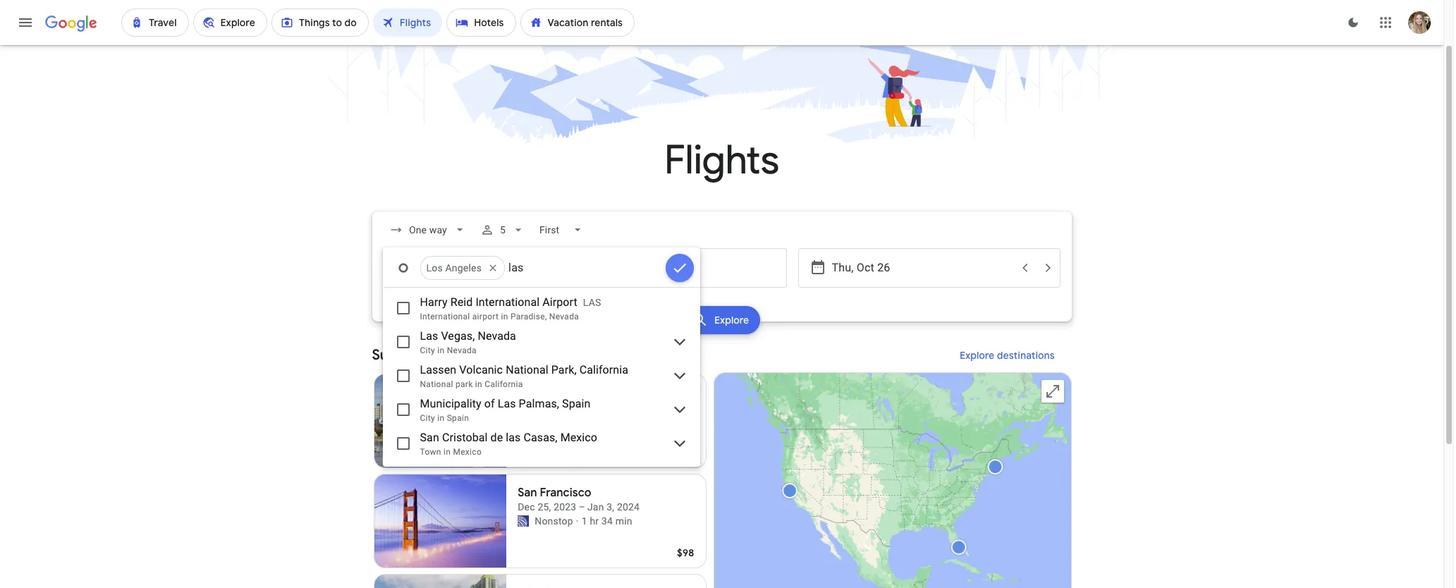 Task type: describe. For each thing, give the bounding box(es) containing it.
1
[[582, 516, 587, 527]]

los angeles list box
[[420, 251, 663, 285]]

harry
[[420, 296, 448, 309]]

municipality of las palmas, spain city in spain
[[420, 397, 591, 423]]

palmas,
[[519, 397, 559, 410]]

san for cristobal
[[420, 431, 439, 444]]

in for volcanic
[[475, 379, 482, 389]]

0 horizontal spatial mexico
[[453, 447, 482, 457]]

34
[[602, 516, 613, 527]]

Departure text field
[[832, 249, 1012, 287]]

city inside las vegas, nevada city in nevada
[[420, 346, 435, 355]]

paradise,
[[511, 312, 547, 322]]

dec inside san francisco dec 25, 2023 – jan 3, 2024
[[518, 501, 535, 513]]

hr
[[590, 516, 599, 527]]

1 horizontal spatial international
[[476, 296, 540, 309]]

25,
[[538, 501, 551, 513]]

flights
[[664, 135, 779, 185]]

las vegas, nevada city in nevada
[[420, 329, 516, 355]]

explore destinations
[[960, 349, 1055, 362]]

min
[[616, 516, 632, 527]]

dec inside "boston dec 2 – 9"
[[518, 401, 535, 413]]

toggle nearby airports for lassen volcanic national park, california image
[[671, 367, 688, 384]]

98 US dollars text field
[[677, 547, 694, 559]]

town
[[420, 447, 441, 457]]

Flight search field
[[361, 212, 1083, 467]]

0 horizontal spatial national
[[420, 379, 453, 389]]

airport
[[543, 296, 578, 309]]

5
[[500, 224, 506, 236]]

los inside region
[[514, 346, 537, 364]]

in for cristobal
[[444, 447, 451, 457]]

los inside option
[[426, 262, 443, 274]]

1 vertical spatial california
[[485, 379, 523, 389]]

0 horizontal spatial spain
[[447, 413, 469, 423]]

las
[[583, 297, 601, 308]]

vegas,
[[441, 329, 475, 343]]

0 vertical spatial california
[[580, 363, 628, 377]]

in inside municipality of las palmas, spain city in spain
[[437, 413, 445, 423]]

san for francisco
[[518, 486, 537, 500]]

of
[[484, 397, 495, 410]]

trips
[[446, 346, 476, 364]]

angeles inside region
[[539, 346, 592, 364]]

main menu image
[[17, 14, 34, 31]]

3,
[[607, 501, 614, 513]]

united image
[[518, 516, 529, 527]]

2024
[[617, 501, 640, 513]]

destinations
[[997, 349, 1055, 362]]

las inside las vegas, nevada city in nevada
[[420, 329, 438, 343]]

enter your origin dialog
[[383, 248, 700, 467]]

suggested trips from los angeles region
[[372, 339, 1072, 588]]

in for reid
[[501, 312, 508, 322]]

suggested
[[372, 346, 442, 364]]

0 vertical spatial spain
[[562, 397, 591, 410]]

suggested trips from los angeles
[[372, 346, 592, 364]]

158 US dollars text field
[[673, 446, 694, 459]]

nonstop
[[535, 516, 573, 527]]

casas,
[[524, 431, 558, 444]]

explore button
[[683, 306, 760, 334]]



Task type: locate. For each thing, give the bounding box(es) containing it.
angeles inside option
[[445, 262, 482, 274]]

1 vertical spatial angeles
[[539, 346, 592, 364]]

in right airport
[[501, 312, 508, 322]]

las right 'of'
[[498, 397, 516, 410]]

explore destinations button
[[943, 339, 1072, 372]]

san up the united image at left
[[518, 486, 537, 500]]

san inside san francisco dec 25, 2023 – jan 3, 2024
[[518, 486, 537, 500]]

1 vertical spatial san
[[518, 486, 537, 500]]

from
[[479, 346, 511, 364]]

in inside san cristobal de las casas, mexico town in mexico
[[444, 447, 451, 457]]

None field
[[383, 217, 472, 243], [534, 217, 591, 243], [383, 217, 472, 243], [534, 217, 591, 243]]

1 vertical spatial dec
[[518, 501, 535, 513]]

angeles
[[445, 262, 482, 274], [539, 346, 592, 364]]

0 vertical spatial national
[[506, 363, 549, 377]]

san cristobal de las casas, mexico town in mexico
[[420, 431, 597, 457]]

1 vertical spatial city
[[420, 413, 435, 423]]

explore left destinations
[[960, 349, 994, 362]]

francisco
[[540, 486, 591, 500]]

1 horizontal spatial national
[[506, 363, 549, 377]]

in down municipality
[[437, 413, 445, 423]]

international
[[476, 296, 540, 309], [420, 312, 470, 322]]

nevada
[[549, 312, 579, 322], [478, 329, 516, 343], [447, 346, 477, 355]]

mexico right casas,
[[560, 431, 597, 444]]

los right from
[[514, 346, 537, 364]]

$98
[[677, 547, 694, 559]]

1 dec from the top
[[518, 401, 535, 413]]

harry reid international airport las international airport in paradise, nevada
[[420, 296, 601, 322]]

0 vertical spatial mexico
[[560, 431, 597, 444]]

in right park
[[475, 379, 482, 389]]

san inside san cristobal de las casas, mexico town in mexico
[[420, 431, 439, 444]]

1 horizontal spatial spain
[[562, 397, 591, 410]]

national down lassen at left
[[420, 379, 453, 389]]

city up lassen at left
[[420, 346, 435, 355]]

toggle nearby airports for las vegas, nevada image
[[671, 334, 688, 351]]

in right town
[[444, 447, 451, 457]]

list box containing harry reid international airport
[[383, 288, 699, 466]]

de
[[491, 431, 503, 444]]

municipality
[[420, 397, 482, 410]]

$158
[[673, 446, 694, 459]]

0 vertical spatial international
[[476, 296, 540, 309]]

 image
[[576, 514, 579, 528]]

las left vegas,
[[420, 329, 438, 343]]

0 vertical spatial city
[[420, 346, 435, 355]]

lassen volcanic national park, california national park in california
[[420, 363, 628, 389]]

spain down municipality
[[447, 413, 469, 423]]

list box
[[383, 288, 699, 466]]

1 horizontal spatial san
[[518, 486, 537, 500]]

2 vertical spatial nevada
[[447, 346, 477, 355]]

international up paradise,
[[476, 296, 540, 309]]

angeles up the "boston"
[[539, 346, 592, 364]]

cristobal
[[442, 431, 488, 444]]

0 horizontal spatial explore
[[714, 314, 749, 327]]

explore for explore
[[714, 314, 749, 327]]

2 city from the top
[[420, 413, 435, 423]]

boston
[[518, 386, 555, 400]]

0 vertical spatial las
[[420, 329, 438, 343]]

national up the "boston"
[[506, 363, 549, 377]]

2023 – jan
[[554, 501, 604, 513]]

dec
[[518, 401, 535, 413], [518, 501, 535, 513]]

1 horizontal spatial los
[[514, 346, 537, 364]]

san francisco dec 25, 2023 – jan 3, 2024
[[518, 486, 640, 513]]

in inside the lassen volcanic national park, california national park in california
[[475, 379, 482, 389]]

1 vertical spatial spain
[[447, 413, 469, 423]]

Where to? text field
[[588, 248, 787, 288]]

1 horizontal spatial nevada
[[478, 329, 516, 343]]

airport
[[472, 312, 499, 322]]

5 button
[[475, 213, 531, 247]]

lassen
[[420, 363, 456, 377]]

0 horizontal spatial los
[[426, 262, 443, 274]]

san up town
[[420, 431, 439, 444]]

nevada inside harry reid international airport las international airport in paradise, nevada
[[549, 312, 579, 322]]

angeles up "reid"
[[445, 262, 482, 274]]

0 vertical spatial los
[[426, 262, 443, 274]]

las
[[506, 431, 521, 444]]

0 vertical spatial dec
[[518, 401, 535, 413]]

explore
[[714, 314, 749, 327], [960, 349, 994, 362]]

toggle nearby airports for municipality of las palmas, spain image
[[671, 401, 688, 418]]

national
[[506, 363, 549, 377], [420, 379, 453, 389]]

los angeles option
[[420, 251, 505, 285]]

california right park,
[[580, 363, 628, 377]]

city inside municipality of las palmas, spain city in spain
[[420, 413, 435, 423]]

1 vertical spatial nevada
[[478, 329, 516, 343]]

park
[[456, 379, 473, 389]]

1 vertical spatial international
[[420, 312, 470, 322]]

1 horizontal spatial explore
[[960, 349, 994, 362]]

in up lassen at left
[[437, 346, 445, 355]]

0 horizontal spatial california
[[485, 379, 523, 389]]

explore for explore destinations
[[960, 349, 994, 362]]

list box inside enter your origin "dialog"
[[383, 288, 699, 466]]

mexico down cristobal
[[453, 447, 482, 457]]

1 vertical spatial las
[[498, 397, 516, 410]]

spain
[[562, 397, 591, 410], [447, 413, 469, 423]]

california up 'of'
[[485, 379, 523, 389]]

toggle nearby airports for san cristobal de las casas, mexico image
[[671, 435, 688, 452]]

nevada down vegas,
[[447, 346, 477, 355]]

san
[[420, 431, 439, 444], [518, 486, 537, 500]]

las inside municipality of las palmas, spain city in spain
[[498, 397, 516, 410]]

volcanic
[[459, 363, 503, 377]]

nevada down airport
[[549, 312, 579, 322]]

international down harry
[[420, 312, 470, 322]]

boston dec 2 – 9
[[518, 386, 560, 413]]

Where else? text field
[[508, 251, 663, 285]]

nevada up from
[[478, 329, 516, 343]]

1 vertical spatial explore
[[960, 349, 994, 362]]

1 city from the top
[[420, 346, 435, 355]]

mexico
[[560, 431, 597, 444], [453, 447, 482, 457]]

los
[[426, 262, 443, 274], [514, 346, 537, 364]]

1 vertical spatial national
[[420, 379, 453, 389]]

explore down the where to? text box
[[714, 314, 749, 327]]

explore inside flight search field
[[714, 314, 749, 327]]

change appearance image
[[1337, 6, 1370, 39]]

city
[[420, 346, 435, 355], [420, 413, 435, 423]]

1 horizontal spatial california
[[580, 363, 628, 377]]

1 horizontal spatial mexico
[[560, 431, 597, 444]]

0 horizontal spatial angeles
[[445, 262, 482, 274]]

spain right 2 – 9
[[562, 397, 591, 410]]

park,
[[551, 363, 577, 377]]

0 horizontal spatial nevada
[[447, 346, 477, 355]]

in inside las vegas, nevada city in nevada
[[437, 346, 445, 355]]

reid
[[450, 296, 473, 309]]

2 horizontal spatial nevada
[[549, 312, 579, 322]]

1 vertical spatial los
[[514, 346, 537, 364]]

explore inside suggested trips from los angeles region
[[960, 349, 994, 362]]

in
[[501, 312, 508, 322], [437, 346, 445, 355], [475, 379, 482, 389], [437, 413, 445, 423], [444, 447, 451, 457]]

dec down the "boston"
[[518, 401, 535, 413]]

in inside harry reid international airport las international airport in paradise, nevada
[[501, 312, 508, 322]]

las
[[420, 329, 438, 343], [498, 397, 516, 410]]

1 horizontal spatial las
[[498, 397, 516, 410]]

0 vertical spatial explore
[[714, 314, 749, 327]]

1 horizontal spatial angeles
[[539, 346, 592, 364]]

los angeles
[[426, 262, 482, 274]]

done image
[[671, 260, 688, 276]]

california
[[580, 363, 628, 377], [485, 379, 523, 389]]

0 vertical spatial angeles
[[445, 262, 482, 274]]

0 horizontal spatial las
[[420, 329, 438, 343]]

los up harry
[[426, 262, 443, 274]]

1 hr 34 min
[[582, 516, 632, 527]]

2 – 9
[[538, 401, 560, 413]]

0 horizontal spatial san
[[420, 431, 439, 444]]

0 vertical spatial nevada
[[549, 312, 579, 322]]

0 vertical spatial san
[[420, 431, 439, 444]]

2 dec from the top
[[518, 501, 535, 513]]

0 horizontal spatial international
[[420, 312, 470, 322]]

dec up the united image at left
[[518, 501, 535, 513]]

1 vertical spatial mexico
[[453, 447, 482, 457]]

city down municipality
[[420, 413, 435, 423]]



Task type: vqa. For each thing, say whether or not it's contained in the screenshot.
Los within 'Option'
yes



